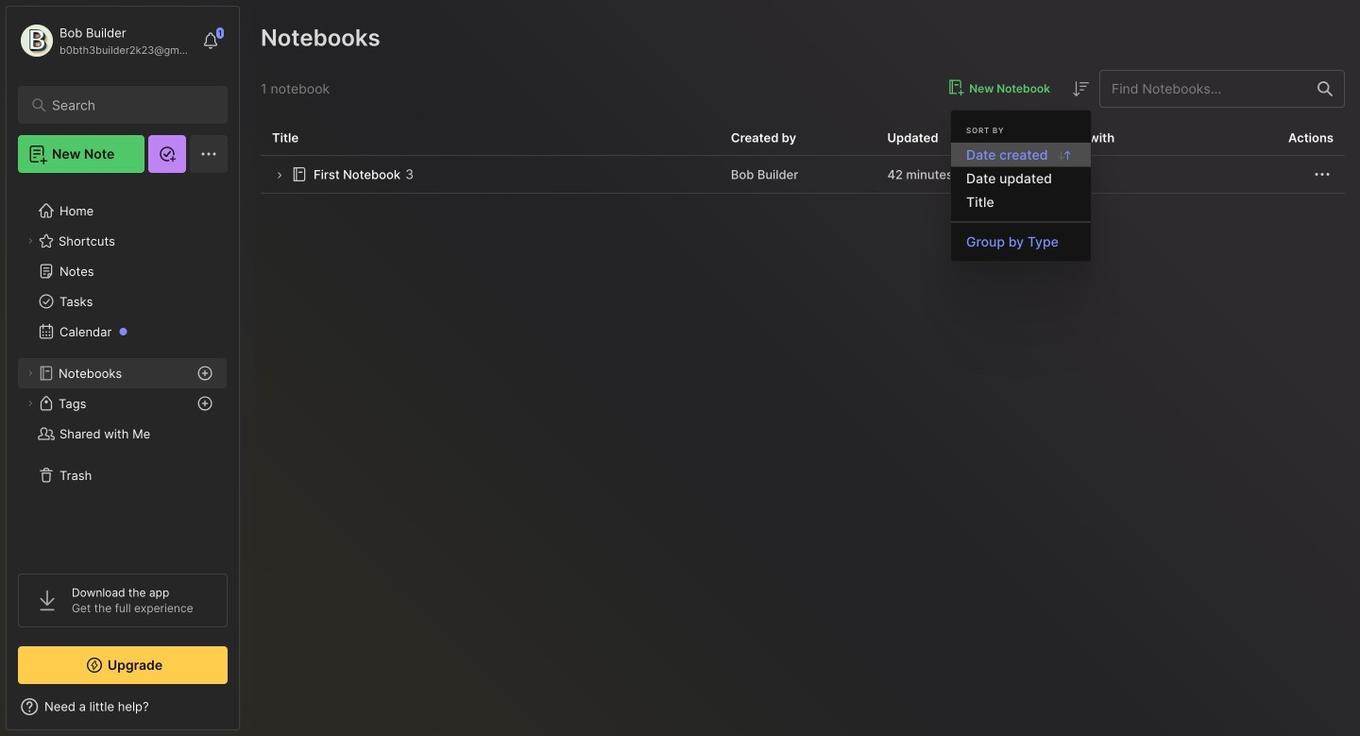 Task type: locate. For each thing, give the bounding box(es) containing it.
click to collapse image
[[239, 701, 253, 724]]

dropdown list menu
[[952, 143, 1091, 254]]

menu item
[[952, 143, 1091, 167]]

Sort field
[[1070, 77, 1092, 100]]

tree inside main element
[[7, 184, 239, 557]]

tree
[[7, 184, 239, 557]]

Account field
[[18, 22, 193, 60]]

expand notebooks image
[[25, 368, 36, 379]]

more actions image
[[1312, 163, 1334, 186]]

sort options image
[[1070, 77, 1092, 100]]

None search field
[[52, 94, 203, 116]]

row
[[261, 156, 1346, 194]]



Task type: describe. For each thing, give the bounding box(es) containing it.
Search text field
[[52, 96, 203, 114]]

WHAT'S NEW field
[[7, 692, 239, 722]]

More actions field
[[1312, 163, 1334, 186]]

Find Notebooks… text field
[[1101, 73, 1307, 104]]

none search field inside main element
[[52, 94, 203, 116]]

main element
[[0, 0, 246, 736]]

arrow image
[[272, 168, 286, 182]]

expand tags image
[[25, 398, 36, 409]]



Task type: vqa. For each thing, say whether or not it's contained in the screenshot.
FIND NOTEBOOKS… text box
yes



